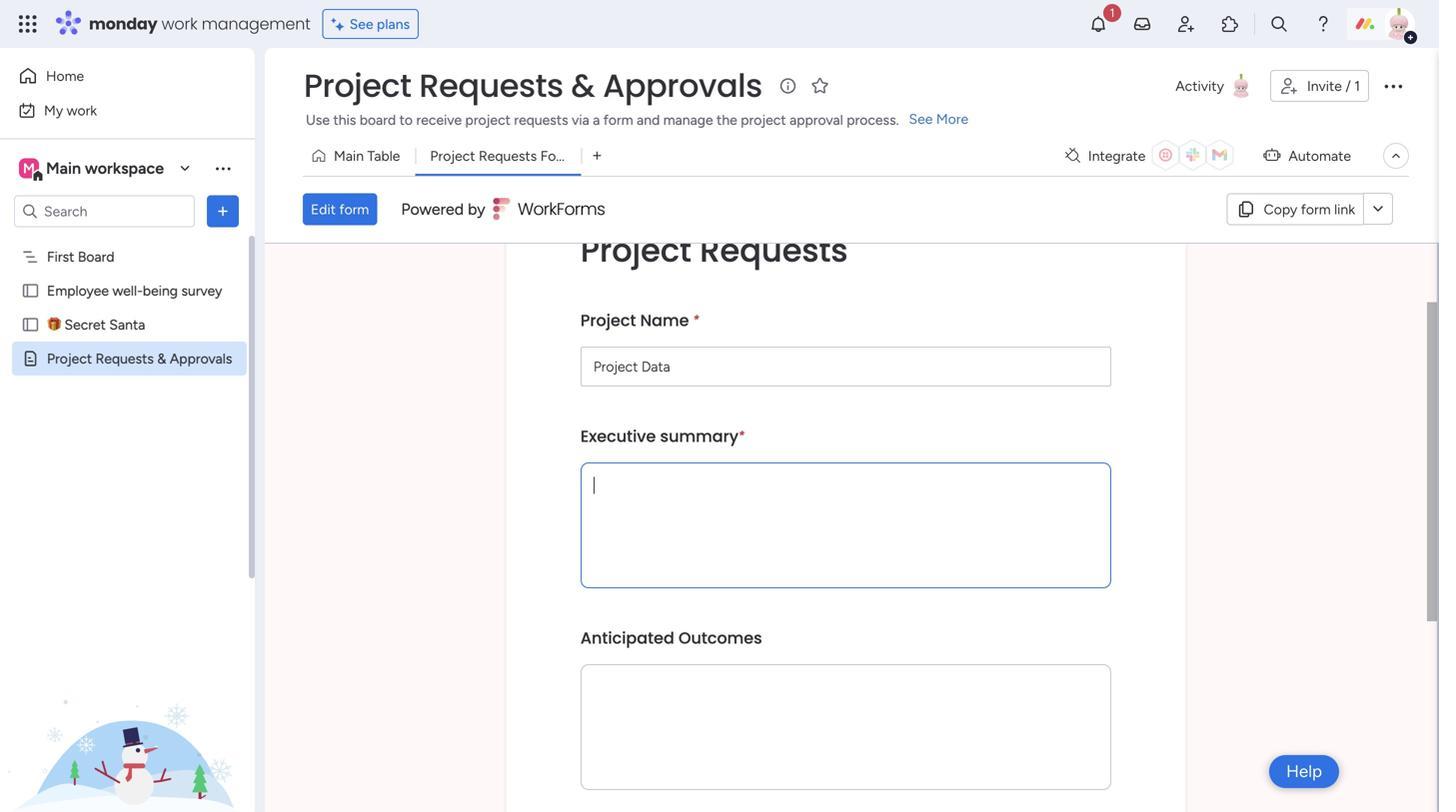 Task type: vqa. For each thing, say whether or not it's contained in the screenshot.
APPROVALS to the top
yes



Task type: describe. For each thing, give the bounding box(es) containing it.
powered
[[401, 200, 464, 219]]

public board image for employee well-being survey
[[21, 281, 40, 300]]

2 project from the left
[[741, 111, 786, 128]]

plans
[[377, 15, 410, 32]]

Anticipated Outcomes text field
[[581, 664, 1111, 790]]

project inside list box
[[47, 350, 92, 367]]

first board
[[47, 248, 115, 265]]

Executive summary text field
[[581, 462, 1111, 588]]

help image
[[1313, 14, 1333, 34]]

copy form link button
[[1227, 193, 1363, 225]]

select product image
[[18, 14, 38, 34]]

work for my
[[67, 102, 97, 119]]

project name group containing project name
[[581, 295, 1111, 411]]

project name *
[[581, 309, 699, 332]]

use this board to receive project requests via a form and manage the project approval process. see more
[[306, 110, 969, 128]]

1 vertical spatial project requests & approvals
[[47, 350, 232, 367]]

link
[[1334, 201, 1355, 218]]

* for executive summary
[[739, 428, 745, 442]]

project requests form
[[430, 147, 573, 164]]

see plans button
[[323, 9, 419, 39]]

1 image
[[1103, 1, 1121, 23]]

/
[[1346, 77, 1351, 94]]

project requests
[[581, 228, 848, 273]]

ruby anderson image
[[1383, 8, 1415, 40]]

powered by
[[401, 200, 485, 219]]

Project Requests & Approvals field
[[299, 63, 767, 108]]

manage
[[663, 111, 713, 128]]

autopilot image
[[1264, 142, 1281, 168]]

workspace image
[[19, 157, 39, 179]]

0 vertical spatial options image
[[1381, 74, 1405, 98]]

integrate
[[1088, 147, 1146, 164]]

project name group containing anticipated outcomes
[[581, 612, 1111, 813]]

a
[[593, 111, 600, 128]]

0 vertical spatial &
[[571, 63, 595, 108]]

1 vertical spatial options image
[[213, 201, 233, 221]]

workspace selection element
[[19, 156, 167, 182]]

🎁
[[47, 316, 61, 333]]

santa
[[109, 316, 145, 333]]

workforms logo image
[[493, 193, 606, 225]]

Project Name field
[[581, 347, 1111, 387]]

edit
[[311, 201, 336, 218]]

activity
[[1176, 77, 1224, 94]]

public board image for 🎁 secret santa
[[21, 315, 40, 334]]

edit form
[[311, 201, 369, 218]]

invite members image
[[1176, 14, 1196, 34]]

project inside group
[[581, 309, 636, 332]]

form inside use this board to receive project requests via a form and manage the project approval process. see more
[[603, 111, 633, 128]]

add view image
[[593, 149, 601, 163]]

secret
[[64, 316, 106, 333]]

my
[[44, 102, 63, 119]]

survey
[[181, 282, 222, 299]]

first
[[47, 248, 74, 265]]

invite
[[1307, 77, 1342, 94]]

* for project name
[[693, 312, 699, 327]]

monday
[[89, 12, 157, 35]]

lottie animation element
[[0, 611, 255, 813]]

via
[[572, 111, 589, 128]]

receive
[[416, 111, 462, 128]]

1 vertical spatial approvals
[[170, 350, 232, 367]]

copy form link
[[1264, 201, 1355, 218]]

Search in workspace field
[[42, 200, 167, 223]]

approval
[[790, 111, 843, 128]]



Task type: locate. For each thing, give the bounding box(es) containing it.
see inside button
[[349, 15, 373, 32]]

main table
[[334, 147, 400, 164]]

work for monday
[[161, 12, 197, 35]]

project left 'name' at left top
[[581, 309, 636, 332]]

work right my
[[67, 102, 97, 119]]

approvals
[[603, 63, 762, 108], [170, 350, 232, 367]]

form
[[540, 147, 573, 164]]

requests
[[514, 111, 568, 128]]

approvals up 'manage'
[[603, 63, 762, 108]]

activity button
[[1168, 70, 1262, 102]]

0 horizontal spatial &
[[157, 350, 166, 367]]

apps image
[[1220, 14, 1240, 34]]

0 vertical spatial project requests & approvals
[[304, 63, 762, 108]]

1 project name group from the top
[[581, 295, 1111, 411]]

form for edit form
[[339, 201, 369, 218]]

this
[[333, 111, 356, 128]]

project inside button
[[430, 147, 475, 164]]

2 project name group from the top
[[581, 411, 1111, 612]]

project name group containing executive summary
[[581, 411, 1111, 612]]

0 horizontal spatial options image
[[213, 201, 233, 221]]

project down 🎁
[[47, 350, 92, 367]]

project up project name *
[[581, 228, 692, 273]]

project
[[304, 63, 411, 108], [430, 147, 475, 164], [581, 228, 692, 273], [581, 309, 636, 332], [47, 350, 92, 367]]

by
[[468, 200, 485, 219]]

dapulse integrations image
[[1065, 148, 1080, 163]]

form inside edit form button
[[339, 201, 369, 218]]

process.
[[847, 111, 899, 128]]

employee
[[47, 282, 109, 299]]

project up project requests form button at left
[[465, 111, 511, 128]]

1 vertical spatial work
[[67, 102, 97, 119]]

1 vertical spatial see
[[909, 110, 933, 127]]

0 vertical spatial work
[[161, 12, 197, 35]]

executive
[[581, 425, 656, 447]]

3 project name group from the top
[[581, 612, 1111, 813]]

🎁 secret santa
[[47, 316, 145, 333]]

0 horizontal spatial main
[[46, 159, 81, 178]]

form right edit in the left top of the page
[[339, 201, 369, 218]]

well-
[[112, 282, 143, 299]]

anticipated outcomes
[[581, 627, 762, 649]]

main for main table
[[334, 147, 364, 164]]

add to favorites image
[[810, 75, 830, 95]]

0 horizontal spatial form
[[339, 201, 369, 218]]

see left plans
[[349, 15, 373, 32]]

see plans
[[349, 15, 410, 32]]

form right a at left top
[[603, 111, 633, 128]]

options image
[[1381, 74, 1405, 98], [213, 201, 233, 221]]

project requests & approvals
[[304, 63, 762, 108], [47, 350, 232, 367]]

2 public board image from the top
[[21, 315, 40, 334]]

work inside button
[[67, 102, 97, 119]]

automate
[[1289, 147, 1351, 164]]

collapse board header image
[[1388, 148, 1404, 164]]

main
[[334, 147, 364, 164], [46, 159, 81, 178]]

main for main workspace
[[46, 159, 81, 178]]

1 vertical spatial public board image
[[21, 315, 40, 334]]

project down the receive on the top left of page
[[430, 147, 475, 164]]

main right workspace icon
[[46, 159, 81, 178]]

1 horizontal spatial approvals
[[603, 63, 762, 108]]

options image right 1
[[1381, 74, 1405, 98]]

1 project from the left
[[465, 111, 511, 128]]

show board description image
[[776, 76, 800, 96]]

main inside workspace selection 'element'
[[46, 159, 81, 178]]

2 horizontal spatial form
[[1301, 201, 1331, 218]]

the
[[717, 111, 737, 128]]

m
[[23, 160, 35, 177]]

invite / 1 button
[[1270, 70, 1369, 102]]

0 horizontal spatial *
[[693, 312, 699, 327]]

&
[[571, 63, 595, 108], [157, 350, 166, 367]]

management
[[202, 12, 311, 35]]

project name group
[[581, 295, 1111, 411], [581, 411, 1111, 612], [581, 612, 1111, 813]]

and
[[637, 111, 660, 128]]

main workspace
[[46, 159, 164, 178]]

executive summary *
[[581, 425, 745, 447]]

1
[[1354, 77, 1360, 94]]

public board image
[[21, 281, 40, 300], [21, 315, 40, 334]]

form for copy form link
[[1301, 201, 1331, 218]]

work
[[161, 12, 197, 35], [67, 102, 97, 119]]

0 horizontal spatial project requests & approvals
[[47, 350, 232, 367]]

0 vertical spatial public board image
[[21, 281, 40, 300]]

0 vertical spatial approvals
[[603, 63, 762, 108]]

lottie animation image
[[0, 611, 255, 813]]

1 vertical spatial &
[[157, 350, 166, 367]]

form inside copy form link button
[[1301, 201, 1331, 218]]

main left table on the top
[[334, 147, 364, 164]]

workspace
[[85, 159, 164, 178]]

1 horizontal spatial &
[[571, 63, 595, 108]]

main table button
[[303, 140, 415, 172]]

*
[[693, 312, 699, 327], [739, 428, 745, 442]]

monday work management
[[89, 12, 311, 35]]

options image down 'workspace options' image
[[213, 201, 233, 221]]

requests inside button
[[479, 147, 537, 164]]

more
[[936, 110, 969, 127]]

my work button
[[12, 94, 215, 126]]

project requests form button
[[415, 140, 581, 172]]

search everything image
[[1269, 14, 1289, 34]]

1 horizontal spatial main
[[334, 147, 364, 164]]

0 horizontal spatial work
[[67, 102, 97, 119]]

edit form button
[[303, 193, 377, 225]]

work right the monday
[[161, 12, 197, 35]]

form
[[603, 111, 633, 128], [1301, 201, 1331, 218], [339, 201, 369, 218]]

public board image left 🎁
[[21, 315, 40, 334]]

name
[[640, 309, 689, 332]]

workspace options image
[[213, 158, 233, 178]]

1 vertical spatial *
[[739, 428, 745, 442]]

my work
[[44, 102, 97, 119]]

1 horizontal spatial work
[[161, 12, 197, 35]]

see more link
[[907, 109, 971, 129]]

option
[[0, 239, 255, 243]]

use
[[306, 111, 330, 128]]

project
[[465, 111, 511, 128], [741, 111, 786, 128]]

form left 'link'
[[1301, 201, 1331, 218]]

* inside project name *
[[693, 312, 699, 327]]

1 horizontal spatial options image
[[1381, 74, 1405, 98]]

help
[[1286, 762, 1322, 782]]

list box containing first board
[[0, 236, 255, 646]]

board
[[78, 248, 115, 265]]

copy
[[1264, 201, 1298, 218]]

help button
[[1269, 756, 1339, 789]]

project requests & approvals up requests
[[304, 63, 762, 108]]

1 horizontal spatial see
[[909, 110, 933, 127]]

approvals down survey
[[170, 350, 232, 367]]

public board image left employee
[[21, 281, 40, 300]]

home button
[[12, 60, 215, 92]]

1 horizontal spatial project
[[741, 111, 786, 128]]

list box
[[0, 236, 255, 646]]

1 horizontal spatial *
[[739, 428, 745, 442]]

project right the
[[741, 111, 786, 128]]

employee well-being survey
[[47, 282, 222, 299]]

table
[[367, 147, 400, 164]]

* inside executive summary *
[[739, 428, 745, 442]]

anticipated
[[581, 627, 674, 649]]

1 public board image from the top
[[21, 281, 40, 300]]

0 horizontal spatial see
[[349, 15, 373, 32]]

0 horizontal spatial project
[[465, 111, 511, 128]]

see inside use this board to receive project requests via a form and manage the project approval process. see more
[[909, 110, 933, 127]]

1 horizontal spatial project requests & approvals
[[304, 63, 762, 108]]

requests
[[419, 63, 563, 108], [479, 147, 537, 164], [700, 228, 848, 273], [96, 350, 154, 367]]

invite / 1
[[1307, 77, 1360, 94]]

summary
[[660, 425, 739, 447]]

main inside main table button
[[334, 147, 364, 164]]

project up the this
[[304, 63, 411, 108]]

& up via
[[571, 63, 595, 108]]

board
[[360, 111, 396, 128]]

outcomes
[[679, 627, 762, 649]]

inbox image
[[1132, 14, 1152, 34]]

0 horizontal spatial approvals
[[170, 350, 232, 367]]

home
[[46, 67, 84, 84]]

1 horizontal spatial form
[[603, 111, 633, 128]]

0 vertical spatial *
[[693, 312, 699, 327]]

0 vertical spatial see
[[349, 15, 373, 32]]

& down being
[[157, 350, 166, 367]]

notifications image
[[1088, 14, 1108, 34]]

see
[[349, 15, 373, 32], [909, 110, 933, 127]]

project requests & approvals down the santa
[[47, 350, 232, 367]]

to
[[399, 111, 413, 128]]

see left more
[[909, 110, 933, 127]]

being
[[143, 282, 178, 299]]



